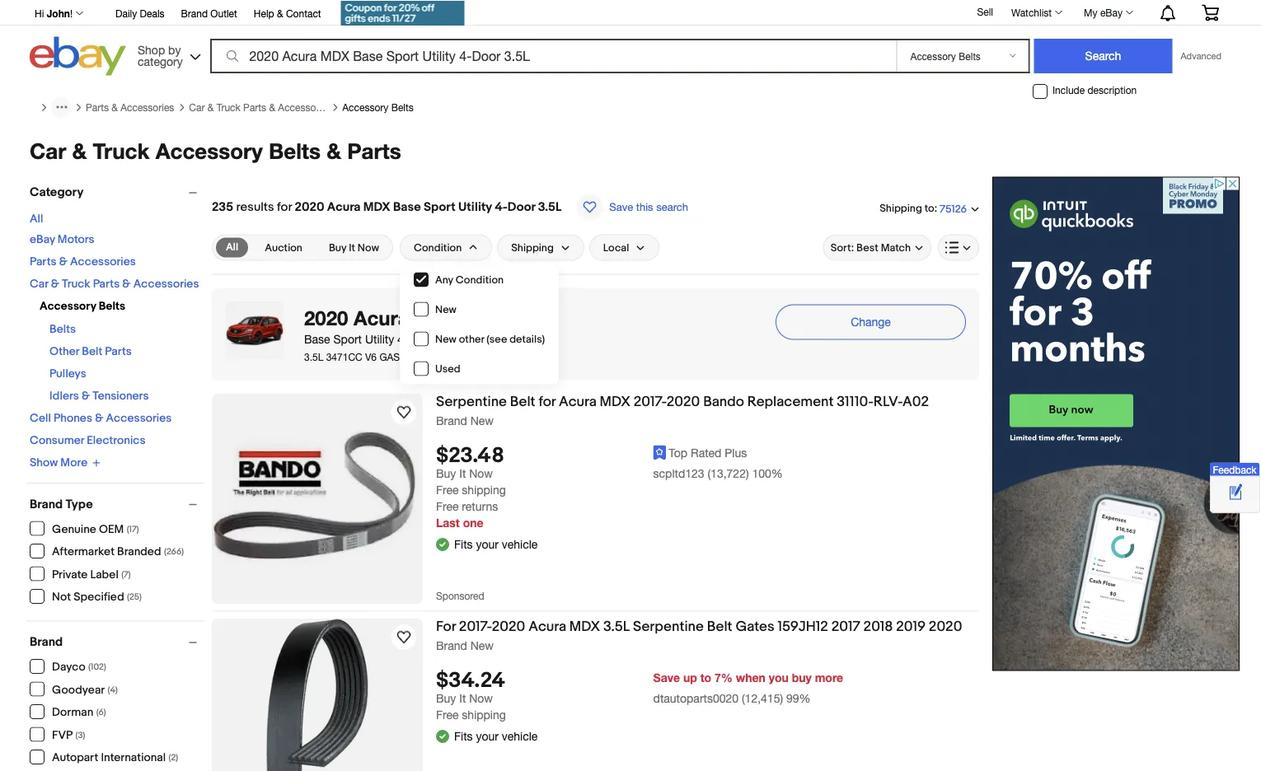 Task type: describe. For each thing, give the bounding box(es) containing it.
0 vertical spatial all
[[30, 212, 43, 226]]

electronics
[[87, 434, 145, 448]]

free for dtautoparts0020 (12,415) 99% free shipping
[[436, 708, 459, 722]]

cell phones & accessories consumer electronics
[[30, 411, 172, 448]]

& inside account "navigation"
[[277, 7, 283, 19]]

none submit inside "shop by category" banner
[[1034, 39, 1173, 73]]

brand button
[[30, 635, 204, 650]]

truck inside ebay motors parts & accessories car & truck parts & accessories
[[62, 277, 90, 291]]

2017- inside for 2017-2020 acura mdx 3.5l serpentine belt gates 159jh12 2017 2018 2019 2020 brand new
[[459, 619, 492, 636]]

for for 2020
[[277, 200, 292, 215]]

belt inside serpentine belt for acura mdx 2017-2020 bando replacement 31110-rlv-a02 brand new
[[510, 394, 536, 411]]

this
[[636, 201, 653, 214]]

1 vertical spatial it
[[459, 467, 466, 480]]

watch serpentine belt for acura mdx 2017-2020 bando replacement 31110-rlv-a02 image
[[394, 403, 414, 423]]

main content containing $23.48
[[212, 177, 980, 772]]

advanced link
[[1173, 40, 1230, 73]]

a02
[[903, 394, 929, 411]]

dorman
[[52, 706, 93, 720]]

brand type
[[30, 497, 93, 512]]

dayco (102)
[[52, 661, 106, 675]]

All selected text field
[[226, 240, 238, 255]]

sell
[[977, 6, 994, 17]]

sort: best match
[[831, 241, 911, 254]]

(102)
[[88, 663, 106, 673]]

shop by category
[[138, 43, 183, 68]]

2 vehicle from the top
[[502, 730, 538, 744]]

for 2017-2020 acura mdx 3.5l serpentine belt gates 159jh12 2017 2018 2019 2020 image
[[265, 619, 370, 772]]

accessory belts link
[[342, 101, 414, 113]]

2017- inside serpentine belt for acura mdx 2017-2020 bando replacement 31110-rlv-a02 brand new
[[634, 394, 667, 411]]

0 vertical spatial now
[[358, 241, 379, 254]]

show
[[30, 456, 58, 470]]

(7)
[[121, 570, 131, 580]]

when
[[736, 672, 766, 685]]

shipping button
[[497, 235, 584, 261]]

now inside save up to 7% when you buy more buy it now
[[469, 692, 493, 706]]

last
[[436, 516, 460, 530]]

1 vertical spatial now
[[469, 467, 493, 480]]

auction
[[265, 241, 303, 254]]

new down any
[[435, 303, 457, 316]]

3.5l inside for 2017-2020 acura mdx 3.5l serpentine belt gates 159jh12 2017 2018 2019 2020 brand new
[[604, 619, 630, 636]]

& inside cell phones & accessories consumer electronics
[[95, 411, 103, 425]]

top rated plus image
[[654, 446, 667, 461]]

mdx inside serpentine belt for acura mdx 2017-2020 bando replacement 31110-rlv-a02 brand new
[[600, 394, 631, 411]]

autopart international (2)
[[52, 752, 178, 766]]

shop
[[138, 43, 165, 56]]

accessories inside cell phones & accessories consumer electronics
[[106, 411, 172, 425]]

condition inside 'dropdown button'
[[414, 241, 462, 254]]

any condition link
[[401, 265, 558, 295]]

parts inside the belts other belt parts pulleys idlers & tensioners
[[105, 345, 132, 359]]

john
[[47, 7, 70, 19]]

brand inside for 2017-2020 acura mdx 3.5l serpentine belt gates 159jh12 2017 2018 2019 2020 brand new
[[436, 639, 467, 653]]

phones
[[54, 411, 92, 425]]

brand for brand outlet
[[181, 7, 208, 19]]

1 horizontal spatial 4-
[[495, 200, 508, 215]]

car & truck parts & accessories
[[189, 101, 332, 113]]

0 vertical spatial buy
[[329, 241, 347, 254]]

fvp
[[52, 729, 73, 743]]

goodyear (4)
[[52, 684, 118, 698]]

results
[[236, 200, 274, 215]]

2 free from the top
[[436, 500, 459, 513]]

top
[[669, 447, 688, 460]]

2020 right 2019
[[929, 619, 963, 636]]

for for acura
[[539, 394, 556, 411]]

0 vertical spatial accessory
[[342, 101, 389, 113]]

brand inside serpentine belt for acura mdx 2017-2020 bando replacement 31110-rlv-a02 brand new
[[436, 414, 467, 428]]

ebay inside ebay motors parts & accessories car & truck parts & accessories
[[30, 233, 55, 247]]

category
[[138, 54, 183, 68]]

account navigation
[[26, 0, 1232, 28]]

(17)
[[127, 524, 139, 535]]

sell link
[[970, 6, 1001, 17]]

brand for brand type
[[30, 497, 63, 512]]

159jh12
[[778, 619, 829, 636]]

acura inside 2020 acura mdx base sport utility 4-door 3.5l 3471cc v6 gas sohc naturally aspirated
[[354, 306, 409, 329]]

autopart
[[52, 752, 98, 766]]

1 horizontal spatial base
[[393, 200, 421, 215]]

private label (7)
[[52, 568, 131, 582]]

any
[[435, 274, 453, 286]]

1 vertical spatial accessory belts
[[40, 299, 125, 313]]

gates
[[736, 619, 775, 636]]

deals
[[140, 7, 165, 19]]

to inside shipping to : 75126
[[925, 202, 935, 215]]

buy
[[792, 672, 812, 685]]

1 and text__icon image from the top
[[436, 537, 449, 551]]

belts link
[[49, 322, 76, 336]]

1 vertical spatial all link
[[216, 238, 248, 258]]

parts & accessories
[[86, 101, 174, 113]]

(2)
[[169, 753, 178, 764]]

aspirated
[[475, 352, 518, 363]]

your shopping cart image
[[1201, 4, 1220, 21]]

new inside serpentine belt for acura mdx 2017-2020 bando replacement 31110-rlv-a02 brand new
[[471, 414, 494, 428]]

!
[[70, 7, 73, 19]]

acura inside serpentine belt for acura mdx 2017-2020 bando replacement 31110-rlv-a02 brand new
[[559, 394, 597, 411]]

235 results for 2020 acura mdx base sport utility 4-door 3.5l
[[212, 200, 562, 215]]

scpltd123
[[654, 467, 705, 480]]

car for car & truck parts & accessories
[[189, 101, 205, 113]]

other
[[49, 345, 79, 359]]

1 horizontal spatial door
[[508, 200, 535, 215]]

0 vertical spatial parts & accessories link
[[86, 101, 174, 113]]

any condition
[[435, 274, 504, 286]]

auction link
[[255, 238, 312, 258]]

2017
[[832, 619, 861, 636]]

plus
[[725, 447, 747, 460]]

new link
[[401, 295, 558, 324]]

serpentine belt for acura mdx 2017-2020 bando replacement 31110-rlv-a02 brand new
[[436, 394, 929, 428]]

dtautoparts0020 (12,415) 99% free shipping
[[436, 692, 811, 722]]

idlers & tensioners link
[[49, 389, 149, 403]]

rlv-
[[874, 394, 903, 411]]

gas
[[380, 352, 400, 363]]

truck for parts
[[217, 101, 241, 113]]

belt inside for 2017-2020 acura mdx 3.5l serpentine belt gates 159jh12 2017 2018 2019 2020 brand new
[[707, 619, 733, 636]]

type
[[66, 497, 93, 512]]

dorman (6)
[[52, 706, 106, 720]]

serpentine belt for acura mdx 2017-2020 bando replacement 31110-rlv-a02 image
[[212, 431, 423, 568]]

include
[[1053, 85, 1085, 96]]

more
[[815, 672, 844, 685]]

local
[[603, 241, 629, 254]]

2 and text__icon image from the top
[[436, 729, 449, 743]]

show more
[[30, 456, 88, 470]]

genuine oem (17)
[[52, 523, 139, 537]]

shop by category button
[[130, 37, 204, 72]]

free for scpltd123 (13,722) 100% free shipping free returns last one
[[436, 483, 459, 497]]

search
[[656, 201, 688, 214]]

100%
[[752, 467, 783, 480]]

2 your from the top
[[476, 730, 499, 744]]

motors
[[58, 233, 95, 247]]

4- inside 2020 acura mdx base sport utility 4-door 3.5l 3471cc v6 gas sohc naturally aspirated
[[397, 332, 408, 346]]

0 vertical spatial sport
[[424, 200, 456, 215]]

1 vertical spatial car & truck parts & accessories link
[[30, 277, 199, 291]]

acura inside for 2017-2020 acura mdx 3.5l serpentine belt gates 159jh12 2017 2018 2019 2020 brand new
[[529, 619, 566, 636]]

& inside the belts other belt parts pulleys idlers & tensioners
[[82, 389, 90, 403]]

shipping for dtautoparts0020 (12,415) 99% free shipping
[[462, 708, 506, 722]]

31110-
[[837, 394, 874, 411]]

buy it now link
[[319, 238, 389, 258]]

category button
[[30, 185, 204, 200]]

up
[[683, 672, 697, 685]]

category
[[30, 185, 84, 200]]

99%
[[787, 692, 811, 706]]

ebay inside my ebay link
[[1101, 7, 1123, 18]]

ebay motors link
[[30, 233, 95, 247]]



Task type: locate. For each thing, give the bounding box(es) containing it.
replacement
[[748, 394, 834, 411]]

1 horizontal spatial belt
[[510, 394, 536, 411]]

2 vertical spatial free
[[436, 708, 459, 722]]

1 horizontal spatial buy it now
[[436, 467, 493, 480]]

0 horizontal spatial door
[[408, 332, 434, 346]]

1 horizontal spatial shipping
[[880, 202, 922, 215]]

brand up "$23.48"
[[436, 414, 467, 428]]

2020 left bando
[[667, 394, 700, 411]]

shipping to : 75126
[[880, 202, 967, 216]]

it inside save up to 7% when you buy more buy it now
[[459, 692, 466, 706]]

2020 inside serpentine belt for acura mdx 2017-2020 bando replacement 31110-rlv-a02 brand new
[[667, 394, 700, 411]]

ebay motors parts & accessories car & truck parts & accessories
[[30, 233, 199, 291]]

2 vertical spatial buy
[[436, 692, 456, 706]]

brand down for
[[436, 639, 467, 653]]

75126
[[940, 203, 967, 216]]

2020 right for
[[492, 619, 525, 636]]

sport up the condition 'dropdown button'
[[424, 200, 456, 215]]

0 horizontal spatial accessory
[[40, 299, 96, 313]]

0 vertical spatial truck
[[217, 101, 241, 113]]

belt right other
[[82, 345, 102, 359]]

2 horizontal spatial belt
[[707, 619, 733, 636]]

contact
[[286, 7, 321, 19]]

2017- up top rated plus icon
[[634, 394, 667, 411]]

0 vertical spatial utility
[[459, 200, 492, 215]]

0 vertical spatial 3.5l
[[538, 200, 562, 215]]

new other (see details) link
[[401, 324, 558, 354]]

1 shipping from the top
[[462, 483, 506, 497]]

(13,722)
[[708, 467, 749, 480]]

buy right the auction link
[[329, 241, 347, 254]]

2019
[[897, 619, 926, 636]]

mdx
[[363, 200, 391, 215], [415, 306, 461, 329], [600, 394, 631, 411], [570, 619, 600, 636]]

belts
[[391, 101, 414, 113], [269, 138, 321, 163], [99, 299, 125, 313], [49, 322, 76, 336]]

other
[[459, 333, 484, 346]]

belts other belt parts pulleys idlers & tensioners
[[49, 322, 149, 403]]

1 vertical spatial accessory
[[156, 138, 263, 163]]

0 vertical spatial fits your vehicle
[[454, 538, 538, 552]]

1 vertical spatial sport
[[334, 332, 362, 346]]

car up car & truck accessory belts & parts
[[189, 101, 205, 113]]

1 vertical spatial buy
[[436, 467, 456, 480]]

truck for accessory
[[93, 138, 150, 163]]

serpentine belt for acura mdx 2017-2020 bando replacement 31110-rlv-a02 link
[[436, 394, 980, 414]]

0 horizontal spatial truck
[[62, 277, 90, 291]]

shipping left : at the right top
[[880, 202, 922, 215]]

fits your vehicle down one
[[454, 538, 538, 552]]

shipping up returns at the bottom left
[[462, 483, 506, 497]]

new inside 'link'
[[435, 333, 457, 346]]

it
[[349, 241, 355, 254], [459, 467, 466, 480], [459, 692, 466, 706]]

rated
[[691, 447, 722, 460]]

1 horizontal spatial all
[[226, 241, 238, 254]]

for 2017-2020 acura mdx 3.5l serpentine belt gates 159jh12 2017 2018 2019 2020 link
[[436, 619, 980, 639]]

advanced
[[1181, 51, 1222, 61]]

belt left gates
[[707, 619, 733, 636]]

0 vertical spatial accessory belts
[[342, 101, 414, 113]]

0 vertical spatial door
[[508, 200, 535, 215]]

new
[[435, 303, 457, 316], [435, 333, 457, 346], [471, 414, 494, 428], [471, 639, 494, 653]]

used
[[435, 363, 461, 375]]

buy up last
[[436, 467, 456, 480]]

help & contact link
[[254, 5, 321, 23]]

fvp (3)
[[52, 729, 85, 743]]

free inside dtautoparts0020 (12,415) 99% free shipping
[[436, 708, 459, 722]]

private
[[52, 568, 88, 582]]

serpentine down used link
[[436, 394, 507, 411]]

consumer electronics link
[[30, 434, 145, 448]]

1 vertical spatial belt
[[510, 394, 536, 411]]

1 fits from the top
[[454, 538, 473, 552]]

base up the condition 'dropdown button'
[[393, 200, 421, 215]]

brand left outlet
[[181, 7, 208, 19]]

for right results
[[277, 200, 292, 215]]

condition
[[414, 241, 462, 254], [456, 274, 504, 286]]

shipping
[[462, 483, 506, 497], [462, 708, 506, 722]]

dayco
[[52, 661, 86, 675]]

acura
[[327, 200, 361, 215], [354, 306, 409, 329], [559, 394, 597, 411], [529, 619, 566, 636]]

0 vertical spatial fits
[[454, 538, 473, 552]]

watch for 2017-2020 acura mdx 3.5l serpentine belt gates 159jh12 2017 2018 2019 2020 image
[[394, 628, 414, 648]]

car down ebay motors link
[[30, 277, 48, 291]]

brand up dayco
[[30, 635, 63, 650]]

1 vertical spatial all
[[226, 241, 238, 254]]

shipping for scpltd123 (13,722) 100% free shipping free returns last one
[[462, 483, 506, 497]]

change button
[[776, 305, 966, 340]]

shipping inside shipping to : 75126
[[880, 202, 922, 215]]

0 vertical spatial all link
[[30, 212, 43, 226]]

2 fits from the top
[[454, 730, 473, 744]]

door inside 2020 acura mdx base sport utility 4-door 3.5l 3471cc v6 gas sohc naturally aspirated
[[408, 332, 434, 346]]

3.5l left '3471cc'
[[304, 352, 324, 363]]

1 your from the top
[[476, 538, 499, 552]]

0 vertical spatial and text__icon image
[[436, 537, 449, 551]]

base inside 2020 acura mdx base sport utility 4-door 3.5l 3471cc v6 gas sohc naturally aspirated
[[304, 332, 330, 346]]

fits down $34.24
[[454, 730, 473, 744]]

all link down 235
[[216, 238, 248, 258]]

buy down for
[[436, 692, 456, 706]]

1 horizontal spatial all link
[[216, 238, 248, 258]]

0 horizontal spatial belt
[[82, 345, 102, 359]]

utility up the condition 'dropdown button'
[[459, 200, 492, 215]]

(266)
[[164, 547, 184, 558]]

belt down aspirated at top left
[[510, 394, 536, 411]]

to left 75126
[[925, 202, 935, 215]]

help
[[254, 7, 274, 19]]

and text__icon image down last
[[436, 537, 449, 551]]

all down 235
[[226, 241, 238, 254]]

your
[[476, 538, 499, 552], [476, 730, 499, 744]]

3 free from the top
[[436, 708, 459, 722]]

1 vertical spatial condition
[[456, 274, 504, 286]]

consumer
[[30, 434, 84, 448]]

0 vertical spatial car
[[189, 101, 205, 113]]

0 horizontal spatial buy it now
[[329, 241, 379, 254]]

2 horizontal spatial 3.5l
[[604, 619, 630, 636]]

serpentine up up
[[633, 619, 704, 636]]

goodyear
[[52, 684, 105, 698]]

belts inside the belts other belt parts pulleys idlers & tensioners
[[49, 322, 76, 336]]

1 horizontal spatial to
[[925, 202, 935, 215]]

save up to 7% when you buy more buy it now
[[436, 672, 844, 706]]

0 vertical spatial vehicle
[[502, 538, 538, 552]]

2 shipping from the top
[[462, 708, 506, 722]]

pulleys
[[49, 367, 86, 381]]

shipping for shipping to : 75126
[[880, 202, 922, 215]]

:
[[935, 202, 938, 215]]

2 horizontal spatial accessory
[[342, 101, 389, 113]]

you
[[769, 672, 789, 685]]

1 vertical spatial parts & accessories link
[[30, 255, 136, 269]]

0 horizontal spatial serpentine
[[436, 394, 507, 411]]

all link up ebay motors link
[[30, 212, 43, 226]]

0 vertical spatial shipping
[[880, 202, 922, 215]]

0 horizontal spatial ebay
[[30, 233, 55, 247]]

save for this
[[610, 201, 633, 214]]

condition up any
[[414, 241, 462, 254]]

1 vertical spatial buy it now
[[436, 467, 493, 480]]

condition up new link
[[456, 274, 504, 286]]

brand left "type"
[[30, 497, 63, 512]]

all link
[[30, 212, 43, 226], [216, 238, 248, 258]]

3.5l up shipping dropdown button
[[538, 200, 562, 215]]

1 vertical spatial save
[[654, 672, 680, 685]]

(25)
[[127, 592, 142, 603]]

advertisement region
[[993, 177, 1240, 672]]

2 vertical spatial accessory
[[40, 299, 96, 313]]

2 vertical spatial 3.5l
[[604, 619, 630, 636]]

1 horizontal spatial truck
[[93, 138, 150, 163]]

1 fits your vehicle from the top
[[454, 538, 538, 552]]

0 horizontal spatial save
[[610, 201, 633, 214]]

1 horizontal spatial for
[[539, 394, 556, 411]]

to inside save up to 7% when you buy more buy it now
[[701, 672, 712, 685]]

brand outlet link
[[181, 5, 237, 23]]

1 vertical spatial car
[[30, 138, 66, 163]]

0 vertical spatial serpentine
[[436, 394, 507, 411]]

2020 up the auction link
[[295, 200, 324, 215]]

1 horizontal spatial accessory belts
[[342, 101, 414, 113]]

0 horizontal spatial 2017-
[[459, 619, 492, 636]]

daily
[[115, 7, 137, 19]]

1 vertical spatial 2017-
[[459, 619, 492, 636]]

mdx inside for 2017-2020 acura mdx 3.5l serpentine belt gates 159jh12 2017 2018 2019 2020 brand new
[[570, 619, 600, 636]]

1 horizontal spatial accessory
[[156, 138, 263, 163]]

include description
[[1053, 85, 1137, 96]]

0 vertical spatial condition
[[414, 241, 462, 254]]

shipping for shipping
[[511, 241, 554, 254]]

1 vertical spatial truck
[[93, 138, 150, 163]]

get an extra 20% off image
[[341, 1, 465, 26]]

car & truck parts & accessories link down motors
[[30, 277, 199, 291]]

used link
[[401, 354, 558, 384]]

2 vertical spatial belt
[[707, 619, 733, 636]]

4- up shipping dropdown button
[[495, 200, 508, 215]]

for 2017-2020 acura mdx 3.5l serpentine belt gates 159jh12 2017 2018 2019 2020 heading
[[436, 619, 963, 636]]

0 vertical spatial it
[[349, 241, 355, 254]]

0 vertical spatial 2017-
[[634, 394, 667, 411]]

naturally
[[434, 352, 473, 363]]

0 horizontal spatial 4-
[[397, 332, 408, 346]]

now
[[358, 241, 379, 254], [469, 467, 493, 480], [469, 692, 493, 706]]

truck up category dropdown button
[[93, 138, 150, 163]]

0 horizontal spatial base
[[304, 332, 330, 346]]

1 vertical spatial utility
[[365, 332, 394, 346]]

buy it now up returns at the bottom left
[[436, 467, 493, 480]]

brand for brand
[[30, 635, 63, 650]]

car inside ebay motors parts & accessories car & truck parts & accessories
[[30, 277, 48, 291]]

2017- right for
[[459, 619, 492, 636]]

0 horizontal spatial shipping
[[511, 241, 554, 254]]

feedback
[[1213, 465, 1257, 476]]

local button
[[589, 235, 660, 261]]

0 vertical spatial shipping
[[462, 483, 506, 497]]

0 horizontal spatial all link
[[30, 212, 43, 226]]

listing options selector. list view selected. image
[[946, 241, 972, 254]]

(see
[[487, 333, 507, 346]]

brand inside brand outlet "link"
[[181, 7, 208, 19]]

new up $34.24
[[471, 639, 494, 653]]

3471cc
[[326, 352, 363, 363]]

0 vertical spatial save
[[610, 201, 633, 214]]

my
[[1084, 7, 1098, 18]]

for
[[277, 200, 292, 215], [539, 394, 556, 411]]

2 vertical spatial it
[[459, 692, 466, 706]]

0 vertical spatial buy it now
[[329, 241, 379, 254]]

save left the this at the top of page
[[610, 201, 633, 214]]

0 vertical spatial your
[[476, 538, 499, 552]]

1 vertical spatial door
[[408, 332, 434, 346]]

0 horizontal spatial all
[[30, 212, 43, 226]]

shipping up the any condition link
[[511, 241, 554, 254]]

my ebay
[[1084, 7, 1123, 18]]

your down one
[[476, 538, 499, 552]]

parts
[[86, 101, 109, 113], [243, 101, 266, 113], [347, 138, 401, 163], [30, 255, 57, 269], [93, 277, 120, 291], [105, 345, 132, 359]]

accessory belts
[[342, 101, 414, 113], [40, 299, 125, 313]]

save left up
[[654, 672, 680, 685]]

save inside save up to 7% when you buy more buy it now
[[654, 672, 680, 685]]

1 vehicle from the top
[[502, 538, 538, 552]]

1 vertical spatial 4-
[[397, 332, 408, 346]]

7%
[[715, 672, 733, 685]]

parts & accessories link down the category
[[86, 101, 174, 113]]

4-
[[495, 200, 508, 215], [397, 332, 408, 346]]

serpentine inside serpentine belt for acura mdx 2017-2020 bando replacement 31110-rlv-a02 brand new
[[436, 394, 507, 411]]

0 horizontal spatial to
[[701, 672, 712, 685]]

new up "naturally" on the top left of the page
[[435, 333, 457, 346]]

1 vertical spatial to
[[701, 672, 712, 685]]

help & contact
[[254, 7, 321, 19]]

and text__icon image
[[436, 537, 449, 551], [436, 729, 449, 743]]

3.5l up save up to 7% when you buy more buy it now
[[604, 619, 630, 636]]

scpltd123 (13,722) 100% free shipping free returns last one
[[436, 467, 783, 530]]

all up ebay motors link
[[30, 212, 43, 226]]

ebay left motors
[[30, 233, 55, 247]]

1 vertical spatial fits
[[454, 730, 473, 744]]

None submit
[[1034, 39, 1173, 73]]

1 vertical spatial fits your vehicle
[[454, 730, 538, 744]]

0 vertical spatial ebay
[[1101, 7, 1123, 18]]

one
[[463, 516, 484, 530]]

2017-
[[634, 394, 667, 411], [459, 619, 492, 636]]

1 vertical spatial shipping
[[511, 241, 554, 254]]

1 horizontal spatial serpentine
[[633, 619, 704, 636]]

specified
[[74, 591, 124, 605]]

fits down one
[[454, 538, 473, 552]]

0 horizontal spatial utility
[[365, 332, 394, 346]]

ebay right my
[[1101, 7, 1123, 18]]

for down details)
[[539, 394, 556, 411]]

serpentine belt for acura mdx 2017-2020 bando replacement 31110-rlv-a02 heading
[[436, 394, 929, 411]]

shipping inside dtautoparts0020 (12,415) 99% free shipping
[[462, 708, 506, 722]]

car & truck parts & accessories link up car & truck accessory belts & parts
[[189, 101, 332, 113]]

best
[[857, 241, 879, 254]]

2 vertical spatial truck
[[62, 277, 90, 291]]

door up sohc
[[408, 332, 434, 346]]

all inside main content
[[226, 241, 238, 254]]

mdx inside 2020 acura mdx base sport utility 4-door 3.5l 3471cc v6 gas sohc naturally aspirated
[[415, 306, 461, 329]]

watchlist
[[1012, 7, 1052, 18]]

truck up car & truck accessory belts & parts
[[217, 101, 241, 113]]

buy it now down 235 results for 2020 acura mdx base sport utility 4-door 3.5l
[[329, 241, 379, 254]]

truck down motors
[[62, 277, 90, 291]]

1 horizontal spatial 3.5l
[[538, 200, 562, 215]]

4- up gas
[[397, 332, 408, 346]]

(12,415)
[[742, 692, 783, 706]]

shipping down $34.24
[[462, 708, 506, 722]]

serpentine inside for 2017-2020 acura mdx 3.5l serpentine belt gates 159jh12 2017 2018 2019 2020 brand new
[[633, 619, 704, 636]]

2020 inside 2020 acura mdx base sport utility 4-door 3.5l 3471cc v6 gas sohc naturally aspirated
[[304, 306, 348, 329]]

base up '3471cc'
[[304, 332, 330, 346]]

1 vertical spatial 3.5l
[[304, 352, 324, 363]]

utility inside 2020 acura mdx base sport utility 4-door 3.5l 3471cc v6 gas sohc naturally aspirated
[[365, 332, 394, 346]]

for
[[436, 619, 456, 636]]

shop by category banner
[[26, 0, 1232, 80]]

3.5l inside 2020 acura mdx base sport utility 4-door 3.5l 3471cc v6 gas sohc naturally aspirated
[[304, 352, 324, 363]]

main content
[[212, 177, 980, 772]]

save inside button
[[610, 201, 633, 214]]

top rated plus
[[669, 447, 747, 460]]

1 vertical spatial serpentine
[[633, 619, 704, 636]]

parts & accessories link down motors
[[30, 255, 136, 269]]

1 vertical spatial free
[[436, 500, 459, 513]]

hi
[[35, 7, 44, 19]]

2 fits your vehicle from the top
[[454, 730, 538, 744]]

1 horizontal spatial save
[[654, 672, 680, 685]]

to right up
[[701, 672, 712, 685]]

2020 up '3471cc'
[[304, 306, 348, 329]]

0 vertical spatial car & truck parts & accessories link
[[189, 101, 332, 113]]

sport inside 2020 acura mdx base sport utility 4-door 3.5l 3471cc v6 gas sohc naturally aspirated
[[334, 332, 362, 346]]

new inside for 2017-2020 acura mdx 3.5l serpentine belt gates 159jh12 2017 2018 2019 2020 brand new
[[471, 639, 494, 653]]

bando
[[703, 394, 744, 411]]

shipping inside scpltd123 (13,722) 100% free shipping free returns last one
[[462, 483, 506, 497]]

shipping inside dropdown button
[[511, 241, 554, 254]]

car up the category
[[30, 138, 66, 163]]

0 horizontal spatial sport
[[334, 332, 362, 346]]

1 free from the top
[[436, 483, 459, 497]]

utility up the v6
[[365, 332, 394, 346]]

Search for anything text field
[[213, 40, 893, 72]]

not specified (25)
[[52, 591, 142, 605]]

sort: best match button
[[823, 235, 932, 261]]

2018
[[864, 619, 893, 636]]

fits your vehicle down $34.24
[[454, 730, 538, 744]]

change
[[851, 315, 891, 329]]

car for car & truck accessory belts & parts
[[30, 138, 66, 163]]

1 vertical spatial and text__icon image
[[436, 729, 449, 743]]

belt inside the belts other belt parts pulleys idlers & tensioners
[[82, 345, 102, 359]]

$34.24
[[436, 668, 505, 694]]

0 vertical spatial 4-
[[495, 200, 508, 215]]

your down $34.24
[[476, 730, 499, 744]]

0 horizontal spatial 3.5l
[[304, 352, 324, 363]]

1 vertical spatial your
[[476, 730, 499, 744]]

accessories
[[121, 101, 174, 113], [278, 101, 332, 113], [70, 255, 136, 269], [133, 277, 199, 291], [106, 411, 172, 425]]

new up "$23.48"
[[471, 414, 494, 428]]

belts inside accessory belts link
[[391, 101, 414, 113]]

2020
[[295, 200, 324, 215], [304, 306, 348, 329], [667, 394, 700, 411], [492, 619, 525, 636], [929, 619, 963, 636]]

door up shipping dropdown button
[[508, 200, 535, 215]]

brand
[[181, 7, 208, 19], [436, 414, 467, 428], [30, 497, 63, 512], [30, 635, 63, 650], [436, 639, 467, 653]]

pulleys link
[[49, 367, 86, 381]]

buy inside save up to 7% when you buy more buy it now
[[436, 692, 456, 706]]

save for up
[[654, 672, 680, 685]]

sport up '3471cc'
[[334, 332, 362, 346]]

not
[[52, 591, 71, 605]]

dtautoparts0020
[[654, 692, 739, 706]]

for 2017-2020 acura mdx 3.5l serpentine belt gates 159jh12 2017 2018 2019 2020 brand new
[[436, 619, 963, 653]]

car & truck parts & accessories link
[[189, 101, 332, 113], [30, 277, 199, 291]]

and text__icon image down $34.24
[[436, 729, 449, 743]]

for inside serpentine belt for acura mdx 2017-2020 bando replacement 31110-rlv-a02 brand new
[[539, 394, 556, 411]]

save
[[610, 201, 633, 214], [654, 672, 680, 685]]



Task type: vqa. For each thing, say whether or not it's contained in the screenshot.


